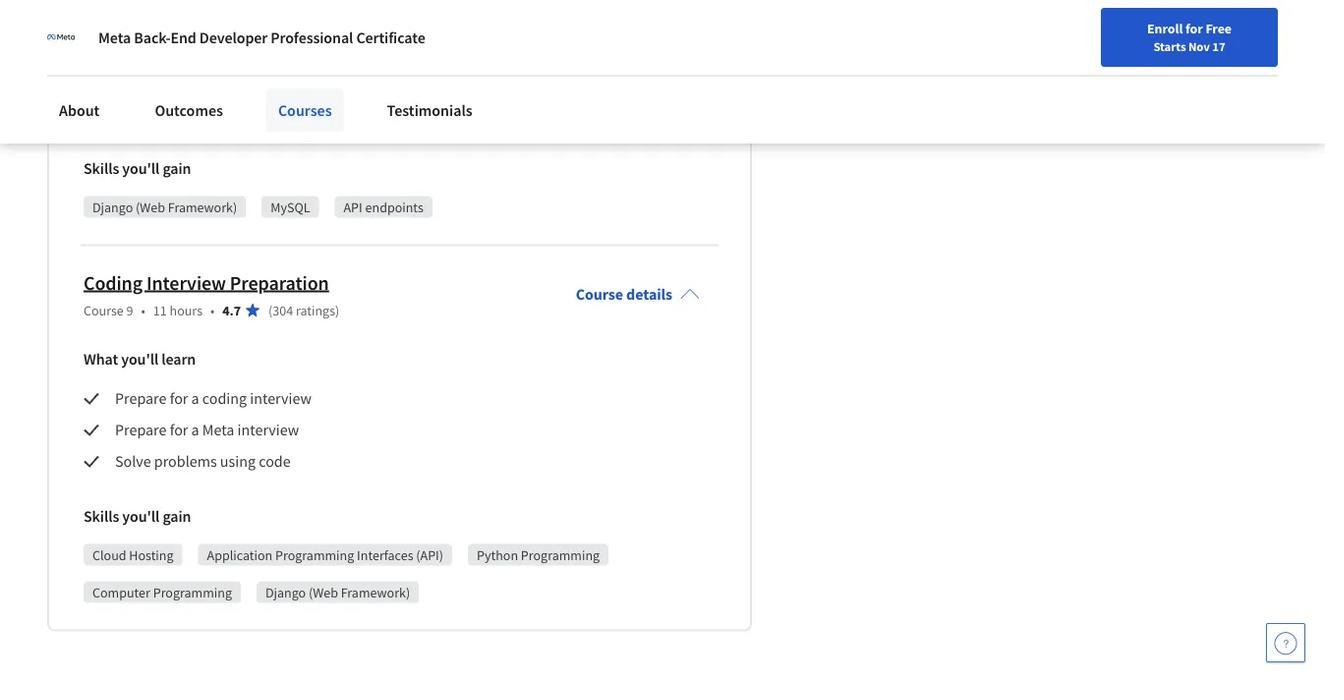 Task type: locate. For each thing, give the bounding box(es) containing it.
2 gain from the top
[[163, 507, 191, 526]]

mysql up preparation
[[271, 198, 310, 216]]

what you'll learn for prepare
[[84, 349, 196, 369]]

0 vertical spatial learn
[[162, 33, 196, 52]]

2 horizontal spatial programming
[[521, 546, 600, 564]]

course for course 9 • 11 hours •
[[84, 301, 124, 319]]

)
[[335, 301, 340, 319]]

1 horizontal spatial (web
[[309, 583, 338, 601]]

course for course details
[[576, 285, 623, 304]]

interview up code
[[238, 420, 299, 440]]

course left 9
[[84, 301, 124, 319]]

1 prepare from the top
[[115, 389, 167, 408]]

connect django to a mysql database
[[115, 104, 362, 123]]

django down application programming interfaces (api)
[[265, 583, 306, 601]]

programming left interfaces
[[275, 546, 354, 564]]

11
[[153, 301, 167, 319]]

you'll
[[121, 33, 158, 52], [122, 159, 160, 178], [121, 349, 158, 369], [122, 507, 160, 526]]

you'll up cloud hosting
[[122, 507, 160, 526]]

programming right python
[[521, 546, 600, 564]]

endpoints
[[411, 72, 478, 92], [365, 198, 424, 216]]

framework)
[[168, 198, 237, 216], [341, 583, 410, 601]]

learn down hours
[[162, 349, 196, 369]]

0 horizontal spatial •
[[141, 301, 145, 319]]

mysql down server
[[250, 104, 296, 123]]

for up problems
[[170, 420, 188, 440]]

(web up the interview
[[136, 198, 165, 216]]

0 horizontal spatial programming
[[153, 583, 232, 601]]

django
[[172, 72, 218, 92], [173, 104, 219, 123], [92, 198, 133, 216], [265, 583, 306, 601]]

course details button
[[560, 257, 716, 332]]

1 vertical spatial framework)
[[341, 583, 410, 601]]

cloud hosting
[[92, 546, 174, 564]]

mysql
[[250, 104, 296, 123], [271, 198, 310, 216]]

1 vertical spatial django (web framework)
[[265, 583, 410, 601]]

•
[[141, 301, 145, 319], [210, 301, 215, 319]]

solve problems using code
[[115, 452, 291, 471]]

0 horizontal spatial api
[[344, 198, 363, 216]]

api endpoints
[[344, 198, 424, 216]]

1 vertical spatial api
[[344, 198, 363, 216]]

using
[[220, 452, 256, 471]]

2 learn from the top
[[162, 349, 196, 369]]

learn
[[162, 33, 196, 52], [162, 349, 196, 369]]

0 horizontal spatial framework)
[[168, 198, 237, 216]]

2 skills you'll gain from the top
[[84, 507, 191, 526]]

• left '4.7'
[[210, 301, 215, 319]]

python programming
[[477, 546, 600, 564]]

1 vertical spatial skills
[[84, 507, 119, 526]]

0 horizontal spatial course
[[84, 301, 124, 319]]

nov
[[1189, 38, 1210, 54]]

1 horizontal spatial course
[[576, 285, 623, 304]]

1 vertical spatial interview
[[238, 420, 299, 440]]

server
[[252, 72, 293, 92]]

0 vertical spatial skills
[[84, 159, 119, 178]]

1 gain from the top
[[163, 159, 191, 178]]

1 horizontal spatial django (web framework)
[[265, 583, 410, 601]]

hours
[[170, 301, 203, 319]]

1 what you'll learn from the top
[[84, 33, 196, 52]]

0 vertical spatial skills you'll gain
[[84, 159, 191, 178]]

2 prepare from the top
[[115, 420, 167, 440]]

course
[[576, 285, 623, 304], [84, 301, 124, 319]]

0 vertical spatial prepare
[[115, 389, 167, 408]]

1 vertical spatial endpoints
[[365, 198, 424, 216]]

1 what from the top
[[84, 33, 118, 52]]

professional
[[271, 28, 353, 47]]

(web down application programming interfaces (api)
[[309, 583, 338, 601]]

what you'll learn down course 9 • 11 hours •
[[84, 349, 196, 369]]

gain up hosting
[[163, 507, 191, 526]]

coding interview preparation link
[[84, 270, 329, 295]]

django up outcomes
[[172, 72, 218, 92]]

0 vertical spatial api
[[387, 72, 408, 92]]

skills you'll gain up cloud hosting
[[84, 507, 191, 526]]

api
[[387, 72, 408, 92], [344, 198, 363, 216]]

1 vertical spatial (web
[[309, 583, 338, 601]]

back-
[[134, 28, 171, 47]]

prepare for prepare for a meta interview
[[115, 420, 167, 440]]

(web
[[136, 198, 165, 216], [309, 583, 338, 601]]

interview
[[250, 389, 312, 408], [238, 420, 299, 440]]

0 horizontal spatial django (web framework)
[[92, 198, 237, 216]]

1 vertical spatial skills you'll gain
[[84, 507, 191, 526]]

0 vertical spatial what
[[84, 33, 118, 52]]

2 • from the left
[[210, 301, 215, 319]]

programming for python
[[521, 546, 600, 564]]

application programming interfaces (api)
[[207, 546, 443, 564]]

1 skills from the top
[[84, 159, 119, 178]]

testimonials
[[387, 100, 473, 120]]

0 horizontal spatial meta
[[98, 28, 131, 47]]

meta down prepare for a coding interview on the left bottom
[[202, 420, 234, 440]]

enroll
[[1148, 20, 1183, 37]]

django (web framework) down application programming interfaces (api)
[[265, 583, 410, 601]]

1 vertical spatial what you'll learn
[[84, 349, 196, 369]]

2 what from the top
[[84, 349, 118, 369]]

you'll down course 9 • 11 hours •
[[121, 349, 158, 369]]

computer
[[92, 583, 150, 601]]

skills you'll gain down connect
[[84, 159, 191, 178]]

ratings
[[296, 301, 335, 319]]

learn for a
[[162, 33, 196, 52]]

skills down about
[[84, 159, 119, 178]]

gain
[[163, 159, 191, 178], [163, 507, 191, 526]]

1 skills you'll gain from the top
[[84, 159, 191, 178]]

python
[[477, 546, 518, 564]]

1 vertical spatial prepare
[[115, 420, 167, 440]]

1 horizontal spatial meta
[[202, 420, 234, 440]]

course inside dropdown button
[[576, 285, 623, 304]]

a
[[161, 72, 169, 92], [239, 104, 247, 123], [191, 389, 199, 408], [191, 420, 199, 440]]

2 vertical spatial for
[[170, 420, 188, 440]]

courses
[[278, 100, 332, 120]]

gain for django
[[163, 159, 191, 178]]

1 vertical spatial mysql
[[271, 198, 310, 216]]

what you'll learn
[[84, 33, 196, 52], [84, 349, 196, 369]]

framework) up coding interview preparation
[[168, 198, 237, 216]]

to
[[223, 104, 236, 123]]

gain down outcomes
[[163, 159, 191, 178]]

free
[[1206, 20, 1232, 37]]

0 vertical spatial gain
[[163, 159, 191, 178]]

what down course 9 • 11 hours •
[[84, 349, 118, 369]]

code
[[259, 452, 291, 471]]

(api)
[[416, 546, 443, 564]]

skills for prepare for a meta interview
[[84, 507, 119, 526]]

menu item
[[969, 20, 1096, 84]]

• right 9
[[141, 301, 145, 319]]

for for starts
[[1186, 20, 1203, 37]]

1 horizontal spatial framework)
[[341, 583, 410, 601]]

what
[[84, 33, 118, 52], [84, 349, 118, 369]]

2 skills from the top
[[84, 507, 119, 526]]

django (web framework)
[[92, 198, 237, 216], [265, 583, 410, 601]]

course left details
[[576, 285, 623, 304]]

1 horizontal spatial programming
[[275, 546, 354, 564]]

1 vertical spatial gain
[[163, 507, 191, 526]]

1 horizontal spatial •
[[210, 301, 215, 319]]

1 learn from the top
[[162, 33, 196, 52]]

1 vertical spatial what
[[84, 349, 118, 369]]

skills you'll gain
[[84, 159, 191, 178], [84, 507, 191, 526]]

for inside enroll for free starts nov 17
[[1186, 20, 1203, 37]]

None search field
[[280, 12, 516, 52]]

multiple
[[328, 72, 384, 92]]

skills up cloud
[[84, 507, 119, 526]]

programming for computer
[[153, 583, 232, 601]]

api right the multiple
[[387, 72, 408, 92]]

0 vertical spatial for
[[1186, 20, 1203, 37]]

a right to
[[239, 104, 247, 123]]

api down database
[[344, 198, 363, 216]]

interview right coding
[[250, 389, 312, 408]]

prepare
[[115, 389, 167, 408], [115, 420, 167, 440]]

0 vertical spatial interview
[[250, 389, 312, 408]]

prepare for prepare for a coding interview
[[115, 389, 167, 408]]

0 vertical spatial framework)
[[168, 198, 237, 216]]

0 vertical spatial meta
[[98, 28, 131, 47]]

framework) down interfaces
[[341, 583, 410, 601]]

0 vertical spatial mysql
[[250, 104, 296, 123]]

1 vertical spatial for
[[170, 389, 188, 408]]

learn left developer
[[162, 33, 196, 52]]

for up nov
[[1186, 20, 1203, 37]]

2 what you'll learn from the top
[[84, 349, 196, 369]]

programming down hosting
[[153, 583, 232, 601]]

django (web framework) up the interview
[[92, 198, 237, 216]]

programming
[[275, 546, 354, 564], [521, 546, 600, 564], [153, 583, 232, 601]]

prepare for a meta interview
[[115, 420, 299, 440]]

for up prepare for a meta interview
[[170, 389, 188, 408]]

1 vertical spatial learn
[[162, 349, 196, 369]]

for
[[1186, 20, 1203, 37], [170, 389, 188, 408], [170, 420, 188, 440]]

create a django web server with multiple api endpoints
[[115, 72, 481, 92]]

what you'll learn up create
[[84, 33, 196, 52]]

meta
[[98, 28, 131, 47], [202, 420, 234, 440]]

0 horizontal spatial (web
[[136, 198, 165, 216]]

end
[[171, 28, 196, 47]]

skills
[[84, 159, 119, 178], [84, 507, 119, 526]]

meta left back-
[[98, 28, 131, 47]]

what right meta icon
[[84, 33, 118, 52]]

0 vertical spatial what you'll learn
[[84, 33, 196, 52]]

you'll down connect
[[122, 159, 160, 178]]



Task type: describe. For each thing, give the bounding box(es) containing it.
gain for for
[[163, 507, 191, 526]]

course 9 • 11 hours •
[[84, 301, 215, 319]]

preparation
[[230, 270, 329, 295]]

course details
[[576, 285, 673, 304]]

solve
[[115, 452, 151, 471]]

0 vertical spatial (web
[[136, 198, 165, 216]]

details
[[626, 285, 673, 304]]

enroll for free starts nov 17
[[1148, 20, 1232, 54]]

coding interview preparation
[[84, 270, 329, 295]]

0 vertical spatial endpoints
[[411, 72, 478, 92]]

meta image
[[47, 24, 75, 51]]

a left coding
[[191, 389, 199, 408]]

skills you'll gain for prepare
[[84, 507, 191, 526]]

interview for prepare for a meta interview
[[238, 420, 299, 440]]

meta back-end developer professional certificate
[[98, 28, 425, 47]]

computer programming
[[92, 583, 232, 601]]

hosting
[[129, 546, 174, 564]]

interview for prepare for a coding interview
[[250, 389, 312, 408]]

9
[[126, 301, 133, 319]]

about
[[59, 100, 100, 120]]

testimonials link
[[375, 88, 485, 132]]

programming for application
[[275, 546, 354, 564]]

prepare for a coding interview
[[115, 389, 312, 408]]

4.7
[[223, 301, 241, 319]]

learn for for
[[162, 349, 196, 369]]

17
[[1213, 38, 1226, 54]]

courses link
[[266, 88, 344, 132]]

cloud
[[92, 546, 126, 564]]

1 • from the left
[[141, 301, 145, 319]]

outcomes link
[[143, 88, 235, 132]]

starts
[[1154, 38, 1186, 54]]

coding
[[84, 270, 143, 295]]

interview
[[146, 270, 226, 295]]

with
[[296, 72, 325, 92]]

0 vertical spatial django (web framework)
[[92, 198, 237, 216]]

web
[[221, 72, 249, 92]]

a up solve problems using code
[[191, 420, 199, 440]]

outcomes
[[155, 100, 223, 120]]

create
[[115, 72, 158, 92]]

what for create a django web server with multiple api endpoints
[[84, 33, 118, 52]]

about link
[[47, 88, 112, 132]]

1 vertical spatial meta
[[202, 420, 234, 440]]

for for coding
[[170, 389, 188, 408]]

you'll up create
[[121, 33, 158, 52]]

help center image
[[1274, 631, 1298, 655]]

interfaces
[[357, 546, 413, 564]]

application
[[207, 546, 273, 564]]

304
[[273, 301, 293, 319]]

skills you'll gain for connect
[[84, 159, 191, 178]]

developer
[[199, 28, 268, 47]]

coursera image
[[24, 16, 148, 47]]

connect
[[115, 104, 170, 123]]

a right create
[[161, 72, 169, 92]]

( 304 ratings )
[[268, 301, 340, 319]]

database
[[299, 104, 359, 123]]

(
[[268, 301, 273, 319]]

django left to
[[173, 104, 219, 123]]

what for prepare for a coding interview
[[84, 349, 118, 369]]

what you'll learn for create
[[84, 33, 196, 52]]

problems
[[154, 452, 217, 471]]

skills for connect django to a mysql database
[[84, 159, 119, 178]]

1 horizontal spatial api
[[387, 72, 408, 92]]

coding
[[202, 389, 247, 408]]

django up coding
[[92, 198, 133, 216]]

for for meta
[[170, 420, 188, 440]]

certificate
[[356, 28, 425, 47]]



Task type: vqa. For each thing, say whether or not it's contained in the screenshot.
'Connect'
yes



